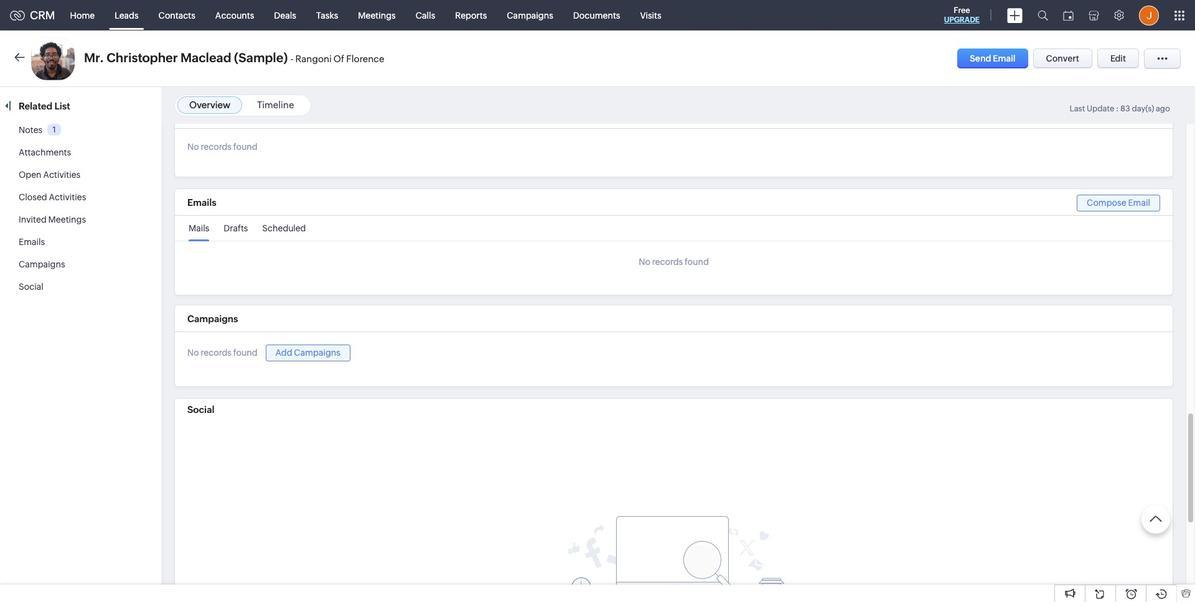 Task type: locate. For each thing, give the bounding box(es) containing it.
overview link
[[189, 100, 231, 110]]

meetings down "closed activities" "link"
[[48, 215, 86, 225]]

maclead
[[181, 50, 231, 65]]

2 vertical spatial no
[[187, 348, 199, 358]]

1 vertical spatial campaigns link
[[19, 260, 65, 270]]

leads
[[115, 10, 139, 20]]

1 horizontal spatial social
[[187, 405, 215, 415]]

mails
[[189, 224, 210, 234]]

1 vertical spatial records
[[653, 257, 683, 267]]

social
[[19, 282, 43, 292], [187, 405, 215, 415]]

-
[[291, 54, 294, 64]]

invited
[[19, 215, 47, 225]]

1 horizontal spatial emails
[[187, 197, 217, 208]]

last
[[1070, 104, 1086, 113]]

0 horizontal spatial emails
[[19, 237, 45, 247]]

mr.
[[84, 50, 104, 65]]

meetings
[[358, 10, 396, 20], [48, 215, 86, 225]]

compose
[[1088, 198, 1127, 208]]

compose email
[[1088, 198, 1151, 208]]

emails
[[187, 197, 217, 208], [19, 237, 45, 247]]

0 vertical spatial emails
[[187, 197, 217, 208]]

0 horizontal spatial email
[[994, 54, 1016, 64]]

0 horizontal spatial meetings
[[48, 215, 86, 225]]

1 horizontal spatial meetings
[[358, 10, 396, 20]]

0 horizontal spatial social
[[19, 282, 43, 292]]

0 vertical spatial social
[[19, 282, 43, 292]]

email
[[994, 54, 1016, 64], [1129, 198, 1151, 208]]

1 vertical spatial social
[[187, 405, 215, 415]]

0 vertical spatial campaigns link
[[497, 0, 564, 30]]

email right send
[[994, 54, 1016, 64]]

home
[[70, 10, 95, 20]]

2 vertical spatial records
[[201, 348, 232, 358]]

0 vertical spatial activities
[[43, 170, 81, 180]]

1 vertical spatial email
[[1129, 198, 1151, 208]]

no records found
[[187, 142, 258, 152], [639, 257, 709, 267], [187, 348, 258, 358]]

0 vertical spatial email
[[994, 54, 1016, 64]]

related list
[[19, 101, 72, 111]]

emails up mails
[[187, 197, 217, 208]]

closed activities
[[19, 192, 86, 202]]

2 vertical spatial found
[[233, 348, 258, 358]]

free
[[954, 6, 971, 15]]

edit
[[1111, 54, 1127, 64]]

no
[[187, 142, 199, 152], [639, 257, 651, 267], [187, 348, 199, 358]]

activities up "closed activities" "link"
[[43, 170, 81, 180]]

create menu element
[[1000, 0, 1031, 30]]

2 vertical spatial no records found
[[187, 348, 258, 358]]

day(s)
[[1133, 104, 1155, 113]]

send email button
[[958, 49, 1029, 69]]

email for send email
[[994, 54, 1016, 64]]

drafts
[[224, 224, 248, 234]]

invited meetings link
[[19, 215, 86, 225]]

1 vertical spatial no
[[639, 257, 651, 267]]

0 vertical spatial records
[[201, 142, 232, 152]]

1 vertical spatial activities
[[49, 192, 86, 202]]

calls link
[[406, 0, 446, 30]]

emails down invited
[[19, 237, 45, 247]]

campaigns link down emails link
[[19, 260, 65, 270]]

email inside button
[[994, 54, 1016, 64]]

florence
[[347, 54, 385, 64]]

1 vertical spatial emails
[[19, 237, 45, 247]]

home link
[[60, 0, 105, 30]]

records
[[201, 142, 232, 152], [653, 257, 683, 267], [201, 348, 232, 358]]

meetings up the florence
[[358, 10, 396, 20]]

contacts
[[159, 10, 195, 20]]

search image
[[1038, 10, 1049, 21]]

activities
[[43, 170, 81, 180], [49, 192, 86, 202]]

campaigns link right reports on the top of page
[[497, 0, 564, 30]]

:
[[1117, 104, 1120, 113]]

campaigns
[[507, 10, 554, 20], [19, 260, 65, 270], [187, 314, 238, 324], [294, 348, 341, 358]]

0 vertical spatial found
[[233, 142, 258, 152]]

free upgrade
[[945, 6, 980, 24]]

attachments link
[[19, 148, 71, 158]]

search element
[[1031, 0, 1056, 31]]

profile element
[[1132, 0, 1167, 30]]

accounts link
[[205, 0, 264, 30]]

campaigns link
[[497, 0, 564, 30], [19, 260, 65, 270]]

activities up invited meetings
[[49, 192, 86, 202]]

email right compose
[[1129, 198, 1151, 208]]

1 vertical spatial found
[[685, 257, 709, 267]]

1 horizontal spatial email
[[1129, 198, 1151, 208]]

found
[[233, 142, 258, 152], [685, 257, 709, 267], [233, 348, 258, 358]]

upgrade
[[945, 16, 980, 24]]

reports
[[456, 10, 487, 20]]

deals
[[274, 10, 296, 20]]

add campaigns
[[276, 348, 341, 358]]



Task type: describe. For each thing, give the bounding box(es) containing it.
add
[[276, 348, 292, 358]]

rangoni
[[296, 54, 332, 64]]

deals link
[[264, 0, 306, 30]]

1
[[53, 125, 56, 134]]

open activities
[[19, 170, 81, 180]]

activities for open activities
[[43, 170, 81, 180]]

documents
[[574, 10, 621, 20]]

update
[[1088, 104, 1115, 113]]

1 vertical spatial meetings
[[48, 215, 86, 225]]

mr. christopher maclead (sample) - rangoni of florence
[[84, 50, 385, 65]]

crm link
[[10, 9, 55, 22]]

0 vertical spatial no
[[187, 142, 199, 152]]

calendar image
[[1064, 10, 1075, 20]]

1 horizontal spatial campaigns link
[[497, 0, 564, 30]]

add campaigns link
[[266, 345, 351, 362]]

create menu image
[[1008, 8, 1023, 23]]

reports link
[[446, 0, 497, 30]]

attachments
[[19, 148, 71, 158]]

1 vertical spatial no records found
[[639, 257, 709, 267]]

0 vertical spatial no records found
[[187, 142, 258, 152]]

edit button
[[1098, 49, 1140, 69]]

visits
[[641, 10, 662, 20]]

tasks
[[316, 10, 338, 20]]

(sample)
[[234, 50, 288, 65]]

timeline link
[[257, 100, 294, 110]]

social link
[[19, 282, 43, 292]]

tasks link
[[306, 0, 348, 30]]

notes
[[19, 125, 42, 135]]

scheduled
[[262, 224, 306, 234]]

0 vertical spatial meetings
[[358, 10, 396, 20]]

timeline
[[257, 100, 294, 110]]

convert button
[[1034, 49, 1093, 69]]

christopher
[[107, 50, 178, 65]]

accounts
[[215, 10, 254, 20]]

activities for closed activities
[[49, 192, 86, 202]]

list
[[54, 101, 70, 111]]

visits link
[[631, 0, 672, 30]]

invited meetings
[[19, 215, 86, 225]]

calls
[[416, 10, 436, 20]]

profile image
[[1140, 5, 1160, 25]]

send email
[[971, 54, 1016, 64]]

contacts link
[[149, 0, 205, 30]]

documents link
[[564, 0, 631, 30]]

open
[[19, 170, 41, 180]]

email for compose email
[[1129, 198, 1151, 208]]

emails link
[[19, 237, 45, 247]]

0 horizontal spatial campaigns link
[[19, 260, 65, 270]]

ago
[[1157, 104, 1171, 113]]

related
[[19, 101, 52, 111]]

logo image
[[10, 10, 25, 20]]

leads link
[[105, 0, 149, 30]]

83
[[1121, 104, 1131, 113]]

closed activities link
[[19, 192, 86, 202]]

send
[[971, 54, 992, 64]]

crm
[[30, 9, 55, 22]]

meetings link
[[348, 0, 406, 30]]

notes link
[[19, 125, 42, 135]]

last update : 83 day(s) ago
[[1070, 104, 1171, 113]]

convert
[[1047, 54, 1080, 64]]

overview
[[189, 100, 231, 110]]

open activities link
[[19, 170, 81, 180]]

of
[[334, 54, 345, 64]]

closed
[[19, 192, 47, 202]]



Task type: vqa. For each thing, say whether or not it's contained in the screenshot.
Templates
no



